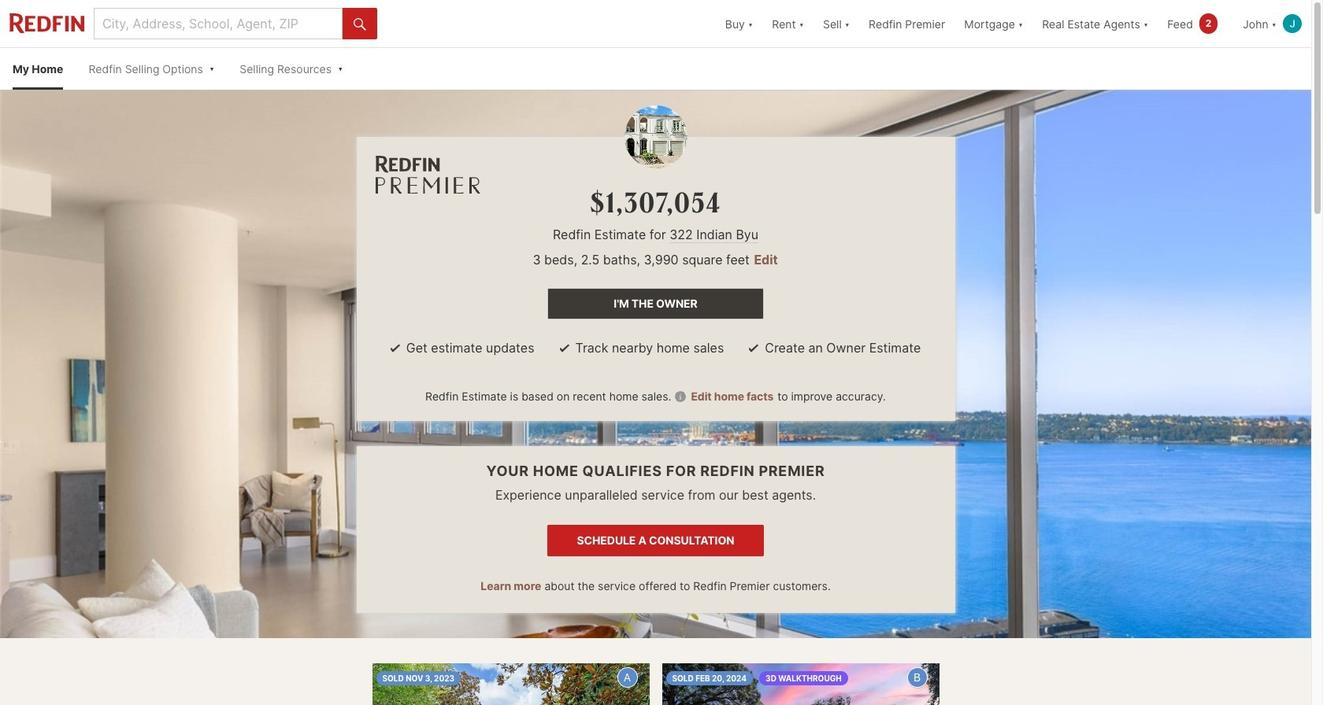 Task type: describe. For each thing, give the bounding box(es) containing it.
City, Address, School, Agent, ZIP search field
[[94, 8, 343, 39]]

submit search image
[[354, 18, 366, 30]]

user photo image
[[1283, 14, 1302, 33]]

photo of 360 timber terrace rd, houston, tx 77024 image
[[662, 664, 939, 706]]

photo of 84 e broad oaks dr, houston, tx 77056 image
[[372, 664, 649, 706]]

premier logo image
[[375, 156, 480, 194]]



Task type: vqa. For each thing, say whether or not it's contained in the screenshot.
left Food
no



